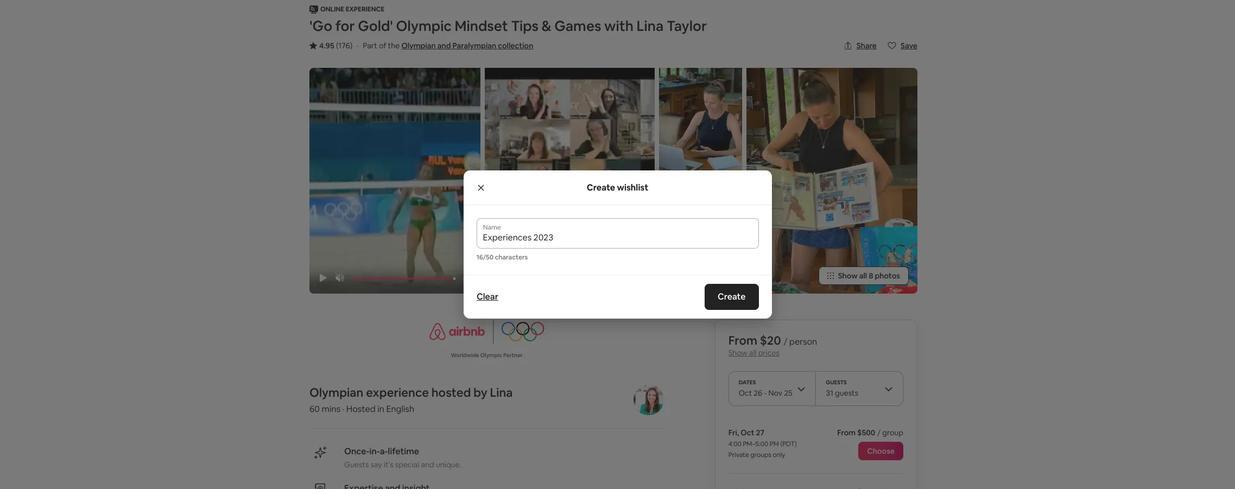 Task type: vqa. For each thing, say whether or not it's contained in the screenshot.
From to the right
yes



Task type: describe. For each thing, give the bounding box(es) containing it.
· inside olympian experience hosted by lina 60 mins · hosted in english
[[343, 404, 345, 415]]

special
[[395, 460, 420, 470]]

16/50 characters
[[477, 253, 528, 262]]

save button
[[884, 36, 922, 55]]

0 vertical spatial olympian
[[402, 41, 436, 51]]

clear button
[[471, 286, 504, 308]]

tips
[[511, 17, 539, 35]]

olympian experience hosted by lina 60 mins · hosted in english
[[310, 385, 513, 415]]

groups
[[751, 451, 772, 460]]

8
[[869, 271, 874, 281]]

online experience
[[321, 5, 385, 14]]

create for create wishlist
[[587, 182, 616, 193]]

from for $500
[[838, 428, 856, 438]]

gold'
[[358, 17, 393, 35]]

prices
[[759, 348, 780, 358]]

choose
[[868, 447, 895, 456]]

once-
[[344, 446, 370, 457]]

1 vertical spatial olympic
[[481, 352, 502, 359]]

of
[[379, 41, 387, 51]]

online
[[321, 5, 345, 14]]

show inside "link"
[[839, 271, 858, 281]]

games
[[555, 17, 602, 35]]

wishlist
[[617, 182, 649, 193]]

from for $20
[[729, 333, 758, 348]]

create button
[[705, 284, 759, 310]]

(pdt)
[[781, 440, 797, 449]]

4.95 (176)
[[319, 41, 353, 51]]

say
[[371, 460, 382, 470]]

collection
[[498, 41, 534, 51]]

group
[[883, 428, 904, 438]]

experience
[[366, 385, 429, 400]]

pm–5:00
[[743, 440, 769, 449]]

/ for $20
[[784, 336, 788, 348]]

oct
[[741, 428, 755, 438]]

the
[[388, 41, 400, 51]]

pm
[[770, 440, 779, 449]]

create wishlist
[[587, 182, 649, 193]]

partner
[[504, 352, 523, 359]]

1 horizontal spatial and
[[438, 41, 451, 51]]

$500
[[858, 428, 876, 438]]

(176)
[[336, 41, 353, 51]]

from $20 / person show all prices
[[729, 333, 818, 358]]

and inside once-in-a-lifetime guests say it's special and unique.
[[421, 460, 435, 470]]

olympian inside olympian experience hosted by lina 60 mins · hosted in english
[[310, 385, 364, 400]]

seek slider slider
[[353, 278, 455, 280]]

share button
[[840, 36, 882, 55]]

&
[[542, 17, 552, 35]]

lifetime
[[388, 446, 419, 457]]

it's
[[384, 460, 394, 470]]

$20
[[760, 333, 782, 348]]

show all 8 photos link
[[819, 267, 909, 285]]

create for create
[[718, 291, 746, 303]]

60
[[310, 404, 320, 415]]

share
[[857, 41, 877, 51]]

save
[[901, 41, 918, 51]]



Task type: locate. For each thing, give the bounding box(es) containing it.
olympic
[[396, 17, 452, 35], [481, 352, 502, 359]]

in
[[378, 404, 385, 415]]

taylor
[[667, 17, 707, 35]]

and right special
[[421, 460, 435, 470]]

olympian up "mins"
[[310, 385, 364, 400]]

learn more about the host, lina. image
[[634, 385, 665, 416], [634, 385, 665, 416]]

create
[[587, 182, 616, 193], [718, 291, 746, 303]]

1 vertical spatial from
[[838, 428, 856, 438]]

show all prices button
[[729, 348, 780, 358]]

mindset
[[455, 17, 508, 35]]

27
[[756, 428, 765, 438]]

only
[[773, 451, 786, 460]]

with
[[605, 17, 634, 35]]

0 horizontal spatial all
[[750, 348, 757, 358]]

lina
[[637, 17, 664, 35]]

all
[[860, 271, 868, 281], [750, 348, 757, 358]]

0 vertical spatial /
[[784, 336, 788, 348]]

show
[[839, 271, 858, 281], [729, 348, 748, 358]]

from inside the from $20 / person show all prices
[[729, 333, 758, 348]]

create inside create button
[[718, 291, 746, 303]]

1 vertical spatial show
[[729, 348, 748, 358]]

1 vertical spatial create
[[718, 291, 746, 303]]

show left prices
[[729, 348, 748, 358]]

mins
[[322, 404, 341, 415]]

and left paralympian
[[438, 41, 451, 51]]

0 vertical spatial olympic
[[396, 17, 452, 35]]

1 horizontal spatial from
[[838, 428, 856, 438]]

/ for $500
[[878, 428, 881, 438]]

show all 8 photos
[[839, 271, 901, 281]]

· part of the olympian and paralympian collection
[[357, 41, 534, 51]]

1 vertical spatial olympian
[[310, 385, 364, 400]]

all left prices
[[750, 348, 757, 358]]

1 vertical spatial and
[[421, 460, 435, 470]]

1 vertical spatial all
[[750, 348, 757, 358]]

1 vertical spatial /
[[878, 428, 881, 438]]

1 horizontal spatial create
[[718, 291, 746, 303]]

a-
[[380, 446, 388, 457]]

show inside the from $20 / person show all prices
[[729, 348, 748, 358]]

fri, oct 27 4:00 pm–5:00 pm (pdt) private groups only
[[729, 428, 797, 460]]

from
[[729, 333, 758, 348], [838, 428, 856, 438]]

1 vertical spatial ·
[[343, 404, 345, 415]]

olympic moment image
[[660, 183, 742, 294], [660, 183, 742, 294]]

person
[[790, 336, 818, 348]]

online coaching image
[[660, 68, 742, 179], [660, 68, 742, 179]]

olympian
[[402, 41, 436, 51], [310, 385, 364, 400]]

choose link
[[859, 442, 904, 461]]

0 horizontal spatial olympian
[[310, 385, 364, 400]]

1 horizontal spatial olympian
[[402, 41, 436, 51]]

0 vertical spatial create
[[587, 182, 616, 193]]

and
[[438, 41, 451, 51], [421, 460, 435, 470]]

clear
[[477, 291, 498, 303]]

from left $500
[[838, 428, 856, 438]]

worldwide
[[451, 352, 480, 359]]

olympian right the
[[402, 41, 436, 51]]

0 vertical spatial ·
[[357, 41, 359, 51]]

0 horizontal spatial from
[[729, 333, 758, 348]]

'go for gold' olympic mindset tips & games with lina taylor
[[310, 17, 707, 35]]

experience
[[346, 5, 385, 14]]

name this wishlist dialog
[[464, 171, 772, 319]]

0 vertical spatial and
[[438, 41, 451, 51]]

characters
[[495, 253, 528, 262]]

1 horizontal spatial show
[[839, 271, 858, 281]]

1 horizontal spatial ·
[[357, 41, 359, 51]]

from $500 / group
[[838, 428, 904, 438]]

none text field inside name this wishlist dialog
[[483, 233, 753, 243]]

for
[[336, 17, 355, 35]]

1 horizontal spatial olympic
[[481, 352, 502, 359]]

/ right $20
[[784, 336, 788, 348]]

/
[[784, 336, 788, 348], [878, 428, 881, 438]]

0 horizontal spatial and
[[421, 460, 435, 470]]

private
[[729, 451, 750, 460]]

hosted
[[432, 385, 471, 400]]

olympic up the · part of the olympian and paralympian collection
[[396, 17, 452, 35]]

all left 8
[[860, 271, 868, 281]]

· right "mins"
[[343, 404, 345, 415]]

photos
[[875, 271, 901, 281]]

all inside "link"
[[860, 271, 868, 281]]

0 vertical spatial from
[[729, 333, 758, 348]]

0 horizontal spatial create
[[587, 182, 616, 193]]

english
[[387, 404, 415, 415]]

0 vertical spatial show
[[839, 271, 858, 281]]

experience photo 4 image
[[747, 68, 918, 294], [747, 68, 918, 294]]

unique.
[[436, 460, 462, 470]]

by lina
[[474, 385, 513, 400]]

show left 8
[[839, 271, 858, 281]]

guests
[[344, 460, 369, 470]]

part
[[363, 41, 378, 51]]

/ inside the from $20 / person show all prices
[[784, 336, 788, 348]]

0 vertical spatial all
[[860, 271, 868, 281]]

4:00
[[729, 440, 742, 449]]

audience image
[[485, 68, 655, 294], [485, 68, 655, 294]]

0 horizontal spatial olympic
[[396, 17, 452, 35]]

0 horizontal spatial ·
[[343, 404, 345, 415]]

worldwide olympic partner
[[451, 352, 523, 359]]

olympian and paralympian collection link
[[402, 41, 534, 51]]

None text field
[[483, 233, 753, 243]]

0 horizontal spatial /
[[784, 336, 788, 348]]

1 horizontal spatial all
[[860, 271, 868, 281]]

· left part
[[357, 41, 359, 51]]

1 horizontal spatial /
[[878, 428, 881, 438]]

hosted
[[346, 404, 376, 415]]

0 horizontal spatial show
[[729, 348, 748, 358]]

16/50
[[477, 253, 494, 262]]

airbnb logo plus olympics ring logo image
[[430, 320, 545, 344]]

/ right $500
[[878, 428, 881, 438]]

from left $20
[[729, 333, 758, 348]]

'go
[[310, 17, 333, 35]]

4.95
[[319, 41, 335, 51]]

once-in-a-lifetime guests say it's special and unique.
[[344, 446, 462, 470]]

fri,
[[729, 428, 740, 438]]

paralympian
[[453, 41, 497, 51]]

all inside the from $20 / person show all prices
[[750, 348, 757, 358]]

·
[[357, 41, 359, 51], [343, 404, 345, 415]]

olympic left "partner"
[[481, 352, 502, 359]]

in-
[[370, 446, 380, 457]]



